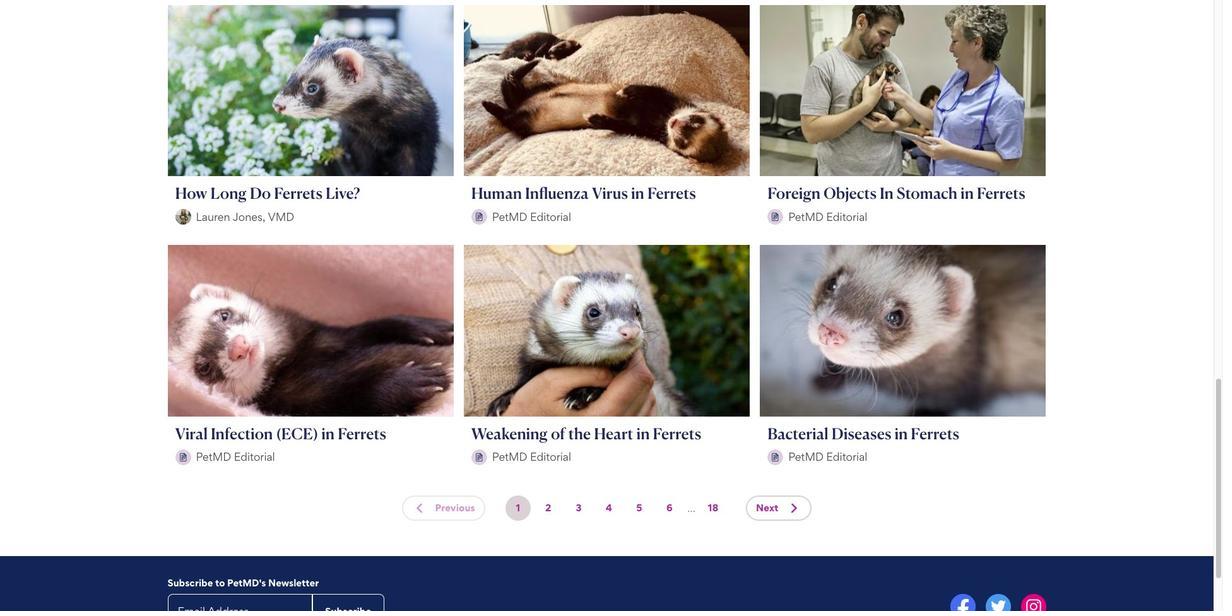 Task type: locate. For each thing, give the bounding box(es) containing it.
petmd editorial down influenza
[[492, 210, 571, 223]]

1 vertical spatial by image
[[768, 449, 783, 465]]

weakening of the heart in ferrets
[[471, 424, 701, 443]]

editorial down the infection
[[234, 450, 275, 463]]

editorial down of
[[530, 450, 571, 463]]

by image down 'viral'
[[175, 449, 191, 465]]

ferrets
[[274, 184, 323, 203], [648, 184, 696, 203], [977, 184, 1026, 203], [338, 424, 386, 443], [653, 424, 701, 443], [911, 424, 960, 443]]

3
[[576, 502, 582, 514]]

jones,
[[233, 210, 265, 223]]

petmd editorial
[[492, 210, 571, 223], [789, 210, 868, 223], [196, 450, 275, 463], [492, 450, 571, 463], [789, 450, 868, 463]]

subscribe to petmd's newsletter
[[168, 577, 319, 589]]

editorial down objects
[[827, 210, 868, 223]]

editorial for of
[[530, 450, 571, 463]]

petmd editorial down weakening
[[492, 450, 571, 463]]

the
[[569, 424, 591, 443]]

by image down human
[[471, 209, 487, 225]]

lauren
[[196, 210, 230, 223]]

petmd editorial down the infection
[[196, 450, 275, 463]]

0 vertical spatial by image
[[471, 209, 487, 225]]

editorial down influenza
[[530, 210, 571, 223]]

None email field
[[168, 594, 313, 611]]

by image for how
[[175, 209, 191, 225]]

3 link
[[566, 495, 591, 521]]

in
[[631, 184, 644, 203], [961, 184, 974, 203], [321, 424, 335, 443], [637, 424, 650, 443], [895, 424, 908, 443]]

editorial
[[530, 210, 571, 223], [827, 210, 868, 223], [234, 450, 275, 463], [530, 450, 571, 463], [827, 450, 868, 463]]

editorial for diseases
[[827, 450, 868, 463]]

by image for weakening
[[471, 449, 487, 465]]

petmd down human
[[492, 210, 527, 223]]

0 horizontal spatial by image
[[471, 209, 487, 225]]

stomach
[[897, 184, 958, 203]]

in
[[880, 184, 894, 203]]

facebook image
[[950, 594, 976, 611]]

by image for foreign
[[768, 209, 783, 225]]

in right virus
[[631, 184, 644, 203]]

petmd editorial down objects
[[789, 210, 868, 223]]

5 link
[[627, 495, 652, 521]]

by image
[[471, 209, 487, 225], [768, 449, 783, 465]]

1 horizontal spatial by image
[[768, 449, 783, 465]]

by image down how
[[175, 209, 191, 225]]

by image down 'bacterial'
[[768, 449, 783, 465]]

by image down weakening
[[471, 449, 487, 465]]

in right stomach
[[961, 184, 974, 203]]

how long do ferrets live?
[[175, 184, 360, 203]]

editorial for objects
[[827, 210, 868, 223]]

petmd editorial down 'bacterial'
[[789, 450, 868, 463]]

subscribe
[[168, 577, 213, 589]]

petmd editorial for of
[[492, 450, 571, 463]]

petmd down foreign
[[789, 210, 824, 223]]

by image down foreign
[[768, 209, 783, 225]]

in right (ece)
[[321, 424, 335, 443]]

petmd
[[492, 210, 527, 223], [789, 210, 824, 223], [196, 450, 231, 463], [492, 450, 527, 463], [789, 450, 824, 463]]

diseases
[[832, 424, 892, 443]]

petmd down 'bacterial'
[[789, 450, 824, 463]]

social element
[[612, 594, 1046, 611]]

by image for bacterial
[[768, 449, 783, 465]]

petmd editorial for objects
[[789, 210, 868, 223]]

5
[[636, 502, 642, 514]]

bacterial
[[768, 424, 829, 443]]

by image
[[175, 209, 191, 225], [768, 209, 783, 225], [175, 449, 191, 465], [471, 449, 487, 465]]

editorial down the diseases
[[827, 450, 868, 463]]

heart
[[594, 424, 634, 443]]

next link
[[746, 495, 811, 521]]

editorial for influenza
[[530, 210, 571, 223]]

petmd down weakening
[[492, 450, 527, 463]]

petmd down 'viral'
[[196, 450, 231, 463]]

infection
[[211, 424, 273, 443]]



Task type: describe. For each thing, give the bounding box(es) containing it.
(ece)
[[276, 424, 318, 443]]

petmd for weakening
[[492, 450, 527, 463]]

petmd for viral
[[196, 450, 231, 463]]

bacterial diseases in ferrets
[[768, 424, 960, 443]]

do
[[250, 184, 271, 203]]

virus
[[592, 184, 628, 203]]

objects
[[824, 184, 877, 203]]

6 link
[[657, 495, 682, 521]]

viral infection (ece) in ferrets
[[175, 424, 386, 443]]

in right the diseases
[[895, 424, 908, 443]]

in right heart
[[637, 424, 650, 443]]

foreign
[[768, 184, 821, 203]]

human
[[471, 184, 522, 203]]

weakening
[[471, 424, 548, 443]]

of
[[551, 424, 566, 443]]

2 link
[[536, 495, 561, 521]]

long
[[210, 184, 247, 203]]

newsletter
[[268, 577, 319, 589]]

live?
[[326, 184, 360, 203]]

viral
[[175, 424, 208, 443]]

petmd's
[[227, 577, 266, 589]]

petmd editorial for diseases
[[789, 450, 868, 463]]

twitter image
[[986, 594, 1011, 611]]

by image for viral
[[175, 449, 191, 465]]

2
[[545, 502, 551, 514]]

how
[[175, 184, 207, 203]]

foreign objects in stomach in ferrets
[[768, 184, 1026, 203]]

petmd for foreign
[[789, 210, 824, 223]]

4
[[606, 502, 612, 514]]

petmd for bacterial
[[789, 450, 824, 463]]

petmd editorial for influenza
[[492, 210, 571, 223]]

petmd for human
[[492, 210, 527, 223]]

instagram image
[[1021, 594, 1046, 611]]

18 link
[[701, 495, 726, 521]]

petmd editorial for infection
[[196, 450, 275, 463]]

by image for human
[[471, 209, 487, 225]]

vmd
[[268, 210, 294, 223]]

human influenza virus in ferrets
[[471, 184, 696, 203]]

6
[[667, 502, 673, 514]]

next
[[756, 502, 779, 514]]

influenza
[[525, 184, 589, 203]]

18
[[708, 502, 719, 514]]

lauren jones, vmd
[[196, 210, 294, 223]]

to
[[215, 577, 225, 589]]

4 link
[[596, 495, 622, 521]]

…
[[687, 501, 696, 514]]

editorial for infection
[[234, 450, 275, 463]]



Task type: vqa. For each thing, say whether or not it's contained in the screenshot.
the end
no



